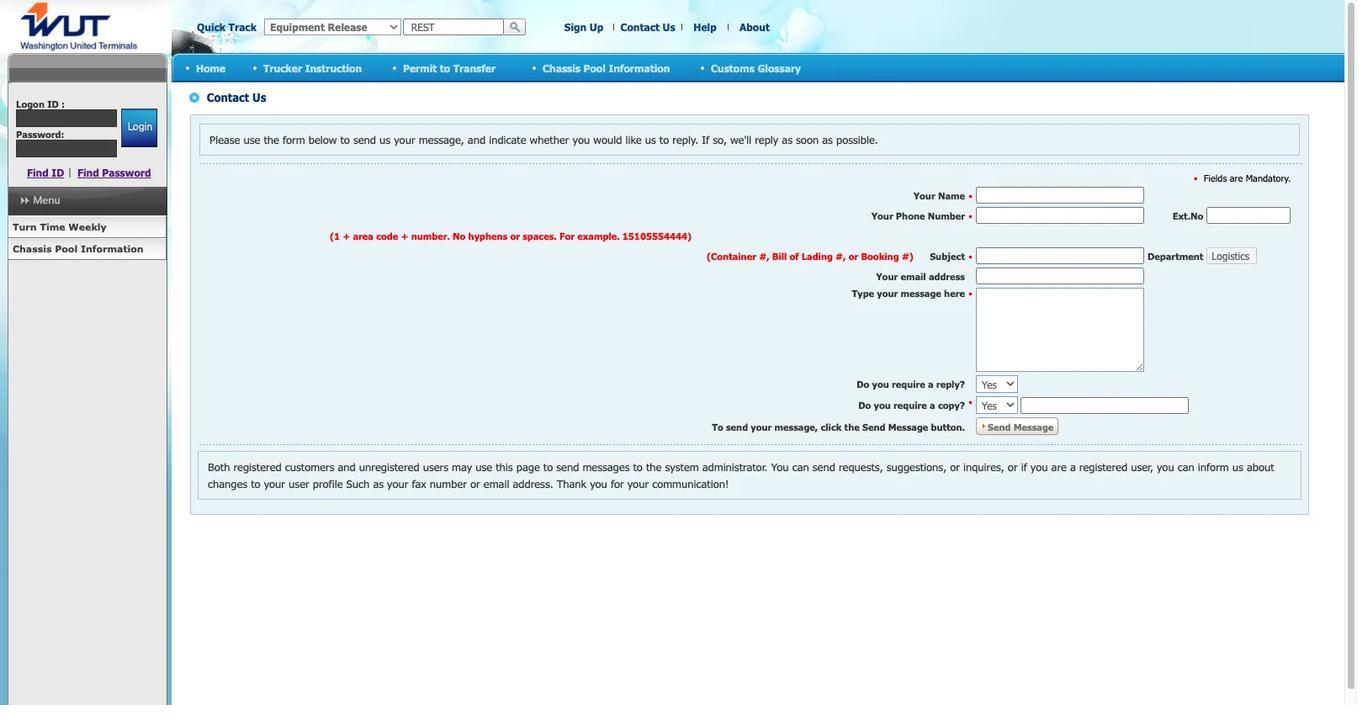 Task type: vqa. For each thing, say whether or not it's contained in the screenshot.
Sign
yes



Task type: describe. For each thing, give the bounding box(es) containing it.
1 horizontal spatial information
[[609, 62, 670, 74]]

glossary
[[758, 62, 801, 74]]

find id
[[27, 167, 64, 178]]

permit to transfer
[[403, 62, 496, 74]]

about
[[740, 21, 770, 33]]

permit
[[403, 62, 437, 74]]

id for find
[[52, 167, 64, 178]]

customs glossary
[[711, 62, 801, 74]]

sign up
[[565, 21, 604, 33]]

0 horizontal spatial chassis pool information
[[13, 243, 144, 254]]

password:
[[16, 129, 64, 140]]

find for find id
[[27, 167, 49, 178]]

0 vertical spatial pool
[[584, 62, 606, 74]]

about link
[[740, 21, 770, 33]]

up
[[590, 21, 604, 33]]

turn
[[13, 221, 37, 232]]

sign up link
[[565, 21, 604, 33]]

trucker instruction
[[264, 62, 362, 74]]

quick
[[197, 21, 226, 33]]

chassis pool information link
[[8, 238, 167, 260]]

turn time weekly link
[[8, 216, 167, 238]]

time
[[40, 221, 65, 232]]

0 vertical spatial chassis pool information
[[543, 62, 670, 74]]

find password link
[[77, 167, 151, 178]]

1 vertical spatial pool
[[55, 243, 78, 254]]

password
[[102, 167, 151, 178]]

sign
[[565, 21, 587, 33]]



Task type: locate. For each thing, give the bounding box(es) containing it.
0 horizontal spatial pool
[[55, 243, 78, 254]]

0 vertical spatial chassis
[[543, 62, 581, 74]]

1 horizontal spatial chassis pool information
[[543, 62, 670, 74]]

0 horizontal spatial information
[[81, 243, 144, 254]]

contact
[[621, 21, 660, 33]]

turn time weekly
[[13, 221, 107, 232]]

1 vertical spatial id
[[52, 167, 64, 178]]

find id link
[[27, 167, 64, 178]]

chassis down sign
[[543, 62, 581, 74]]

id left :
[[47, 98, 59, 109]]

contact us
[[621, 21, 676, 33]]

chassis down "turn"
[[13, 243, 52, 254]]

chassis
[[543, 62, 581, 74], [13, 243, 52, 254]]

id for logon
[[47, 98, 59, 109]]

transfer
[[454, 62, 496, 74]]

1 vertical spatial chassis pool information
[[13, 243, 144, 254]]

information down contact
[[609, 62, 670, 74]]

information
[[609, 62, 670, 74], [81, 243, 144, 254]]

1 horizontal spatial chassis
[[543, 62, 581, 74]]

0 vertical spatial information
[[609, 62, 670, 74]]

find left password
[[77, 167, 99, 178]]

track
[[229, 21, 257, 33]]

home
[[196, 62, 226, 74]]

find
[[27, 167, 49, 178], [77, 167, 99, 178]]

login image
[[121, 109, 157, 147]]

:
[[61, 98, 65, 109]]

us
[[663, 21, 676, 33]]

quick track
[[197, 21, 257, 33]]

1 vertical spatial information
[[81, 243, 144, 254]]

id
[[47, 98, 59, 109], [52, 167, 64, 178]]

find down "password:"
[[27, 167, 49, 178]]

information down weekly at the left of page
[[81, 243, 144, 254]]

0 horizontal spatial chassis
[[13, 243, 52, 254]]

customs
[[711, 62, 755, 74]]

1 find from the left
[[27, 167, 49, 178]]

find password
[[77, 167, 151, 178]]

chassis pool information down turn time weekly link
[[13, 243, 144, 254]]

chassis inside chassis pool information link
[[13, 243, 52, 254]]

pool down "up"
[[584, 62, 606, 74]]

1 horizontal spatial find
[[77, 167, 99, 178]]

None password field
[[16, 140, 117, 157]]

instruction
[[305, 62, 362, 74]]

id down "password:"
[[52, 167, 64, 178]]

2 find from the left
[[77, 167, 99, 178]]

logon id :
[[16, 98, 65, 109]]

0 vertical spatial id
[[47, 98, 59, 109]]

None text field
[[403, 19, 504, 35]]

1 horizontal spatial pool
[[584, 62, 606, 74]]

None text field
[[16, 109, 117, 127]]

help
[[694, 21, 717, 33]]

0 horizontal spatial find
[[27, 167, 49, 178]]

chassis pool information down "up"
[[543, 62, 670, 74]]

contact us link
[[621, 21, 676, 33]]

pool
[[584, 62, 606, 74], [55, 243, 78, 254]]

logon
[[16, 98, 45, 109]]

help link
[[694, 21, 717, 33]]

to
[[440, 62, 451, 74]]

chassis pool information
[[543, 62, 670, 74], [13, 243, 144, 254]]

pool down turn time weekly
[[55, 243, 78, 254]]

find for find password
[[77, 167, 99, 178]]

weekly
[[68, 221, 107, 232]]

trucker
[[264, 62, 302, 74]]

1 vertical spatial chassis
[[13, 243, 52, 254]]



